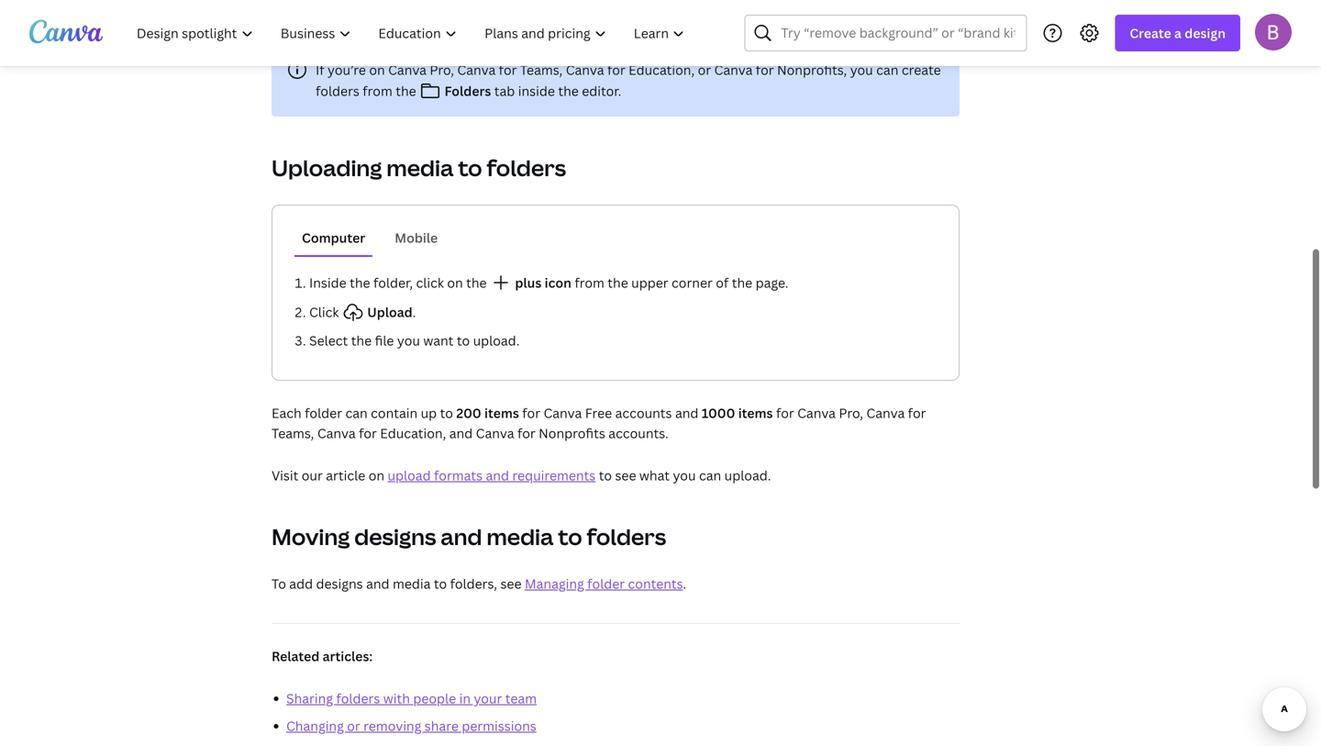 Task type: describe. For each thing, give the bounding box(es) containing it.
plus
[[515, 274, 542, 291]]

1 horizontal spatial see
[[615, 467, 636, 484]]

team
[[505, 690, 537, 707]]

accounts.
[[609, 424, 669, 442]]

1 vertical spatial you
[[397, 332, 420, 349]]

add
[[289, 575, 313, 592]]

1 vertical spatial .
[[683, 575, 687, 592]]

0 horizontal spatial can
[[345, 404, 368, 422]]

to right 'up'
[[440, 404, 453, 422]]

sharing folders with people in your team
[[286, 690, 537, 707]]

to add designs and media to folders, see managing folder contents .
[[272, 575, 687, 592]]

free
[[585, 404, 612, 422]]

folders,
[[450, 575, 497, 592]]

folders left with
[[336, 690, 380, 707]]

moving designs and media to folders
[[272, 522, 666, 552]]

1 horizontal spatial can
[[699, 467, 722, 484]]

upper
[[632, 274, 669, 291]]

2 vertical spatial you
[[673, 467, 696, 484]]

select the file you want to upload.
[[309, 332, 520, 349]]

1 vertical spatial folder
[[588, 575, 625, 592]]

your
[[474, 690, 502, 707]]

folders
[[445, 82, 491, 100]]

0 horizontal spatial or
[[347, 717, 360, 735]]

sharing
[[286, 690, 333, 707]]

on inside if you're on canva pro, canva for teams, canva for education, or canva for nonprofits, you can create folders from the
[[369, 61, 385, 78]]

pro, inside if you're on canva pro, canva for teams, canva for education, or canva for nonprofits, you can create folders from the
[[430, 61, 454, 78]]

2 vertical spatial media
[[393, 575, 431, 592]]

moving
[[272, 522, 350, 552]]

file
[[375, 332, 394, 349]]

1000
[[702, 404, 735, 422]]

you inside if you're on canva pro, canva for teams, canva for education, or canva for nonprofits, you can create folders from the
[[850, 61, 873, 78]]

and right add
[[366, 575, 390, 592]]

up
[[421, 404, 437, 422]]

0 vertical spatial upload.
[[473, 332, 520, 349]]

can inside if you're on canva pro, canva for teams, canva for education, or canva for nonprofits, you can create folders from the
[[877, 61, 899, 78]]

1 vertical spatial from
[[575, 274, 605, 291]]

contents
[[628, 575, 683, 592]]

each
[[272, 404, 302, 422]]

each folder can contain up to 200 items for canva free accounts and 1000 items
[[272, 404, 773, 422]]

uploading media to folders
[[272, 153, 566, 183]]

200
[[456, 404, 482, 422]]

and right formats
[[486, 467, 509, 484]]

accounts
[[615, 404, 672, 422]]

to right 'want'
[[457, 332, 470, 349]]

computer button
[[295, 220, 373, 255]]

to left what
[[599, 467, 612, 484]]

changing
[[286, 717, 344, 735]]

1 vertical spatial designs
[[316, 575, 363, 592]]

create a design
[[1130, 24, 1226, 42]]

our
[[302, 467, 323, 484]]

computer
[[302, 229, 366, 246]]

visit
[[272, 467, 299, 484]]

from inside if you're on canva pro, canva for teams, canva for education, or canva for nonprofits, you can create folders from the
[[363, 82, 393, 100]]

articles:
[[323, 647, 373, 665]]

removing
[[364, 717, 422, 735]]

1 vertical spatial media
[[487, 522, 554, 552]]

create a design button
[[1115, 15, 1241, 51]]

tab
[[494, 82, 515, 100]]

what
[[640, 467, 670, 484]]

0 vertical spatial designs
[[355, 522, 436, 552]]

if you're on canva pro, canva for teams, canva for education, or canva for nonprofits, you can create folders from the
[[316, 61, 941, 100]]

teams, inside for canva pro, canva for teams, canva for education, and canva for nonprofits accounts.
[[272, 424, 314, 442]]

changing or removing share permissions
[[286, 717, 537, 735]]

managing folder contents link
[[525, 575, 683, 592]]

sharing folders with people in your team link
[[286, 690, 537, 707]]

to
[[272, 575, 286, 592]]

inside the folder, click on the
[[309, 274, 490, 291]]

1 vertical spatial on
[[447, 274, 463, 291]]

uploading
[[272, 153, 382, 183]]

share
[[425, 717, 459, 735]]

managing
[[525, 575, 584, 592]]

corner
[[672, 274, 713, 291]]

page.
[[756, 274, 789, 291]]

if
[[316, 61, 324, 78]]

of
[[716, 274, 729, 291]]

1 vertical spatial see
[[501, 575, 522, 592]]

0 horizontal spatial .
[[413, 303, 416, 321]]

changing or removing share permissions link
[[286, 717, 537, 735]]

2 items from the left
[[738, 404, 773, 422]]



Task type: vqa. For each thing, say whether or not it's contained in the screenshot.
'items' to the left
yes



Task type: locate. For each thing, give the bounding box(es) containing it.
education, inside if you're on canva pro, canva for teams, canva for education, or canva for nonprofits, you can create folders from the
[[629, 61, 695, 78]]

folders down folders tab inside the editor.
[[487, 153, 566, 183]]

0 vertical spatial can
[[877, 61, 899, 78]]

0 vertical spatial see
[[615, 467, 636, 484]]

mobile
[[395, 229, 438, 246]]

1 vertical spatial pro,
[[839, 404, 864, 422]]

and left 1000
[[675, 404, 699, 422]]

folders tab inside the editor.
[[442, 82, 622, 100]]

see left what
[[615, 467, 636, 484]]

1 horizontal spatial you
[[673, 467, 696, 484]]

1 vertical spatial or
[[347, 717, 360, 735]]

create
[[902, 61, 941, 78]]

a
[[1175, 24, 1182, 42]]

and up 'folders,'
[[441, 522, 482, 552]]

editor.
[[582, 82, 622, 100]]

want
[[423, 332, 454, 349]]

folder left contents
[[588, 575, 625, 592]]

2 vertical spatial can
[[699, 467, 722, 484]]

you
[[850, 61, 873, 78], [397, 332, 420, 349], [673, 467, 696, 484]]

0 horizontal spatial teams,
[[272, 424, 314, 442]]

top level navigation element
[[125, 15, 701, 51]]

the
[[396, 82, 416, 100], [558, 82, 579, 100], [350, 274, 370, 291], [466, 274, 487, 291], [608, 274, 628, 291], [732, 274, 753, 291], [351, 332, 372, 349]]

items
[[485, 404, 519, 422], [738, 404, 773, 422]]

items right 1000
[[738, 404, 773, 422]]

for canva pro, canva for teams, canva for education, and canva for nonprofits accounts.
[[272, 404, 926, 442]]

upload formats and requirements link
[[388, 467, 596, 484]]

1 horizontal spatial items
[[738, 404, 773, 422]]

can left contain
[[345, 404, 368, 422]]

1 horizontal spatial upload.
[[725, 467, 771, 484]]

teams, down each
[[272, 424, 314, 442]]

2 horizontal spatial you
[[850, 61, 873, 78]]

see
[[615, 467, 636, 484], [501, 575, 522, 592]]

0 vertical spatial folder
[[305, 404, 342, 422]]

media
[[387, 153, 454, 183], [487, 522, 554, 552], [393, 575, 431, 592]]

0 horizontal spatial education,
[[380, 424, 446, 442]]

1 horizontal spatial or
[[698, 61, 711, 78]]

0 horizontal spatial from
[[363, 82, 393, 100]]

1 vertical spatial can
[[345, 404, 368, 422]]

folder
[[305, 404, 342, 422], [588, 575, 625, 592]]

2 vertical spatial on
[[369, 467, 385, 484]]

0 vertical spatial teams,
[[520, 61, 563, 78]]

can left 'create'
[[877, 61, 899, 78]]

0 horizontal spatial upload.
[[473, 332, 520, 349]]

you right nonprofits,
[[850, 61, 873, 78]]

to down folders on the left of the page
[[458, 153, 482, 183]]

0 horizontal spatial pro,
[[430, 61, 454, 78]]

you're
[[328, 61, 366, 78]]

1 horizontal spatial education,
[[629, 61, 695, 78]]

0 vertical spatial you
[[850, 61, 873, 78]]

upload. right 'want'
[[473, 332, 520, 349]]

media up "mobile" button
[[387, 153, 454, 183]]

nonprofits
[[539, 424, 606, 442]]

from right "icon"
[[575, 274, 605, 291]]

folders
[[316, 82, 360, 100], [487, 153, 566, 183], [587, 522, 666, 552], [336, 690, 380, 707]]

upload. down 1000
[[725, 467, 771, 484]]

.
[[413, 303, 416, 321], [683, 575, 687, 592]]

designs down upload
[[355, 522, 436, 552]]

folders down you're
[[316, 82, 360, 100]]

0 vertical spatial or
[[698, 61, 711, 78]]

teams, up inside
[[520, 61, 563, 78]]

plus icon from the upper corner of the page.
[[512, 274, 789, 291]]

1 items from the left
[[485, 404, 519, 422]]

to left 'folders,'
[[434, 575, 447, 592]]

Try "remove background" or "brand kit" search field
[[781, 16, 1015, 50]]

and inside for canva pro, canva for teams, canva for education, and canva for nonprofits accounts.
[[449, 424, 473, 442]]

pro,
[[430, 61, 454, 78], [839, 404, 864, 422]]

related articles:
[[272, 647, 373, 665]]

select
[[309, 332, 348, 349]]

canva
[[388, 61, 427, 78], [457, 61, 496, 78], [566, 61, 604, 78], [714, 61, 753, 78], [544, 404, 582, 422], [798, 404, 836, 422], [867, 404, 905, 422], [317, 424, 356, 442], [476, 424, 514, 442]]

see right 'folders,'
[[501, 575, 522, 592]]

designs
[[355, 522, 436, 552], [316, 575, 363, 592]]

0 horizontal spatial you
[[397, 332, 420, 349]]

mobile button
[[388, 220, 445, 255]]

0 vertical spatial media
[[387, 153, 454, 183]]

0 vertical spatial on
[[369, 61, 385, 78]]

folder,
[[373, 274, 413, 291]]

and down the 200
[[449, 424, 473, 442]]

bob builder image
[[1255, 14, 1292, 50]]

0 vertical spatial .
[[413, 303, 416, 321]]

with
[[383, 690, 410, 707]]

click
[[416, 274, 444, 291]]

can
[[877, 61, 899, 78], [345, 404, 368, 422], [699, 467, 722, 484]]

1 horizontal spatial .
[[683, 575, 687, 592]]

1 horizontal spatial teams,
[[520, 61, 563, 78]]

0 horizontal spatial see
[[501, 575, 522, 592]]

0 vertical spatial from
[[363, 82, 393, 100]]

or
[[698, 61, 711, 78], [347, 717, 360, 735]]

inside
[[309, 274, 347, 291]]

pro, inside for canva pro, canva for teams, canva for education, and canva for nonprofits accounts.
[[839, 404, 864, 422]]

to up managing in the bottom of the page
[[558, 522, 582, 552]]

requirements
[[512, 467, 596, 484]]

related
[[272, 647, 320, 665]]

1 horizontal spatial from
[[575, 274, 605, 291]]

on right click
[[447, 274, 463, 291]]

can right what
[[699, 467, 722, 484]]

teams, inside if you're on canva pro, canva for teams, canva for education, or canva for nonprofits, you can create folders from the
[[520, 61, 563, 78]]

1 vertical spatial upload.
[[725, 467, 771, 484]]

on
[[369, 61, 385, 78], [447, 274, 463, 291], [369, 467, 385, 484]]

you right what
[[673, 467, 696, 484]]

media left 'folders,'
[[393, 575, 431, 592]]

1 vertical spatial teams,
[[272, 424, 314, 442]]

0 vertical spatial education,
[[629, 61, 695, 78]]

inside
[[518, 82, 555, 100]]

0 horizontal spatial items
[[485, 404, 519, 422]]

create
[[1130, 24, 1172, 42]]

on right you're
[[369, 61, 385, 78]]

visit our article on upload formats and requirements to see what you can upload.
[[272, 467, 771, 484]]

formats
[[434, 467, 483, 484]]

contain
[[371, 404, 418, 422]]

upload
[[388, 467, 431, 484]]

to
[[458, 153, 482, 183], [457, 332, 470, 349], [440, 404, 453, 422], [599, 467, 612, 484], [558, 522, 582, 552], [434, 575, 447, 592]]

folders up managing folder contents link
[[587, 522, 666, 552]]

0 horizontal spatial folder
[[305, 404, 342, 422]]

nonprofits,
[[777, 61, 847, 78]]

people
[[413, 690, 456, 707]]

media up managing in the bottom of the page
[[487, 522, 554, 552]]

from down you're
[[363, 82, 393, 100]]

upload .
[[364, 303, 416, 321]]

designs right add
[[316, 575, 363, 592]]

items right the 200
[[485, 404, 519, 422]]

2 horizontal spatial can
[[877, 61, 899, 78]]

for
[[499, 61, 517, 78], [608, 61, 626, 78], [756, 61, 774, 78], [522, 404, 541, 422], [776, 404, 794, 422], [908, 404, 926, 422], [359, 424, 377, 442], [518, 424, 536, 442]]

folders inside if you're on canva pro, canva for teams, canva for education, or canva for nonprofits, you can create folders from the
[[316, 82, 360, 100]]

icon
[[545, 274, 572, 291]]

the inside if you're on canva pro, canva for teams, canva for education, or canva for nonprofits, you can create folders from the
[[396, 82, 416, 100]]

on right article
[[369, 467, 385, 484]]

permissions
[[462, 717, 537, 735]]

1 horizontal spatial pro,
[[839, 404, 864, 422]]

education, inside for canva pro, canva for teams, canva for education, and canva for nonprofits accounts.
[[380, 424, 446, 442]]

0 vertical spatial pro,
[[430, 61, 454, 78]]

education,
[[629, 61, 695, 78], [380, 424, 446, 442]]

article
[[326, 467, 366, 484]]

1 vertical spatial education,
[[380, 424, 446, 442]]

you right file
[[397, 332, 420, 349]]

teams,
[[520, 61, 563, 78], [272, 424, 314, 442]]

click
[[309, 303, 342, 321]]

upload
[[367, 303, 413, 321]]

folder right each
[[305, 404, 342, 422]]

or inside if you're on canva pro, canva for teams, canva for education, or canva for nonprofits, you can create folders from the
[[698, 61, 711, 78]]

design
[[1185, 24, 1226, 42]]

1 horizontal spatial folder
[[588, 575, 625, 592]]

in
[[459, 690, 471, 707]]



